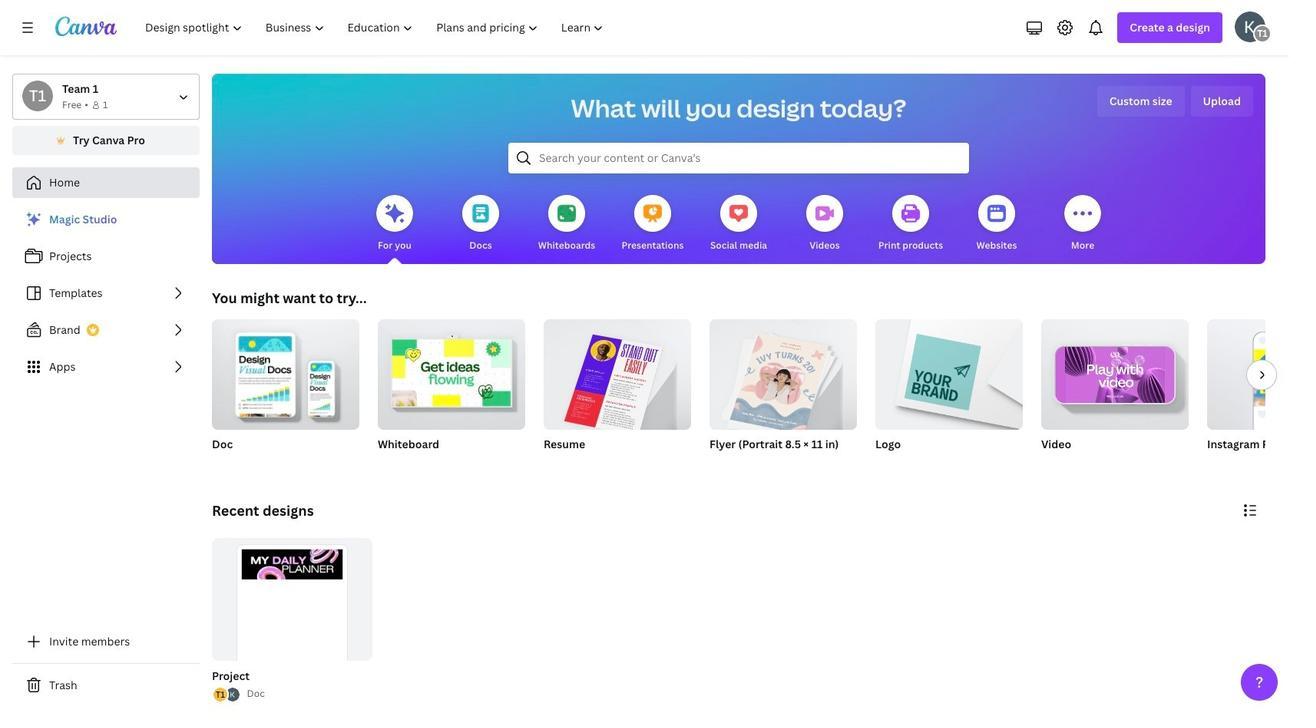 Task type: vqa. For each thing, say whether or not it's contained in the screenshot.
(Pro) in the brand hub (pro) store your logo, brand colors, and fonts to stay effortlessly on-brand.
no



Task type: locate. For each thing, give the bounding box(es) containing it.
0 horizontal spatial list
[[12, 204, 200, 382]]

top level navigation element
[[135, 12, 617, 43]]

1 vertical spatial team 1 element
[[22, 81, 53, 111]]

0 vertical spatial team 1 element
[[1253, 25, 1272, 43]]

kendall parks image
[[1235, 12, 1266, 42]]

team 1 image
[[22, 81, 53, 111]]

Search search field
[[539, 144, 939, 173]]

1 vertical spatial list
[[212, 687, 241, 704]]

group
[[212, 313, 359, 472], [212, 313, 359, 430], [378, 313, 525, 472], [378, 313, 525, 430], [544, 313, 691, 472], [544, 313, 691, 437], [710, 313, 857, 472], [710, 313, 857, 435], [876, 320, 1023, 472], [876, 320, 1023, 430], [1042, 320, 1189, 472], [1207, 320, 1290, 472], [209, 538, 372, 704], [212, 538, 372, 702]]

list
[[12, 204, 200, 382], [212, 687, 241, 704]]

0 vertical spatial list
[[12, 204, 200, 382]]

team 1 element
[[1253, 25, 1272, 43], [22, 81, 53, 111]]

team 1 element inside the switch to another team button
[[22, 81, 53, 111]]

0 horizontal spatial team 1 element
[[22, 81, 53, 111]]

None search field
[[508, 143, 969, 174]]



Task type: describe. For each thing, give the bounding box(es) containing it.
1 horizontal spatial list
[[212, 687, 241, 704]]

1 horizontal spatial team 1 element
[[1253, 25, 1272, 43]]

team 1 image
[[1253, 25, 1272, 43]]

Switch to another team button
[[12, 74, 200, 120]]



